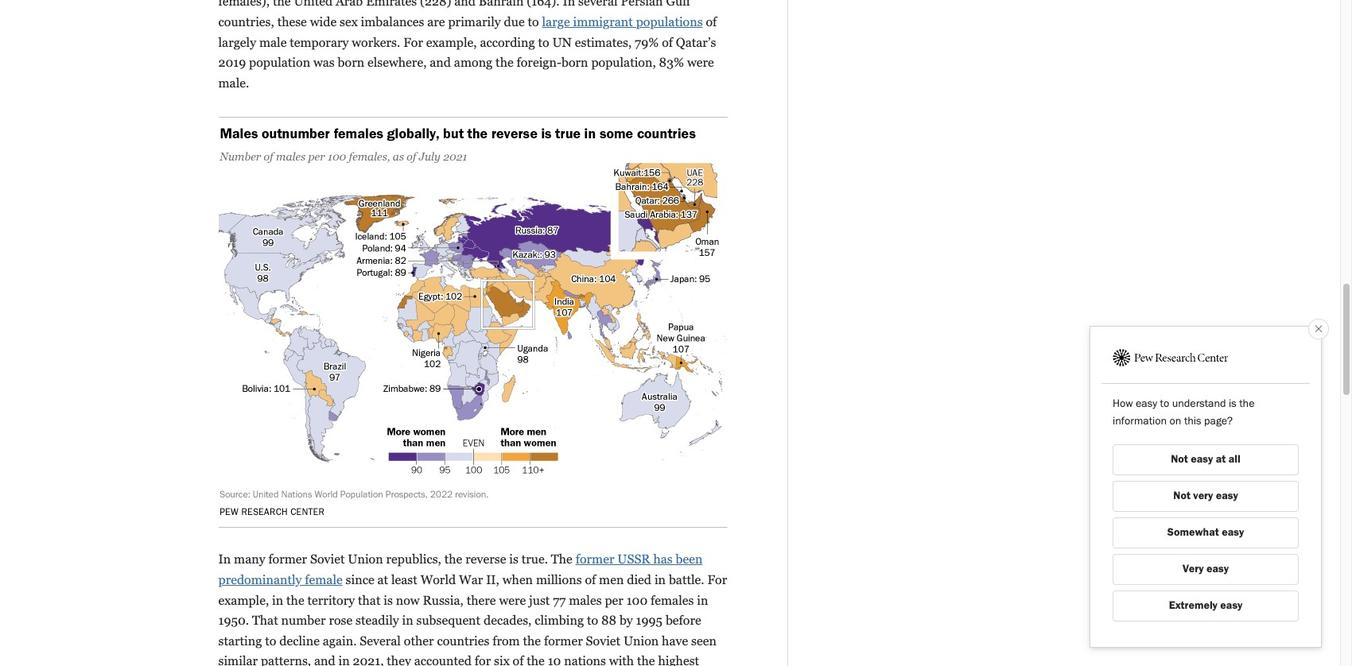 Task type: locate. For each thing, give the bounding box(es) containing it.
at inside "since at least world war ii, when millions of men died in battle. for example, in the territory that is now russia, there were just 77 males per 100 females in 1950. that number rose steadily in subsequent decades, climbing to 88 by 1995 before starting to decline again. several other countries from the former soviet union have seen similar patterns, and in 2021, they accounted for six of the 10 nations with the hig"
[[378, 573, 388, 588]]

ii,
[[486, 573, 500, 588]]

1 vertical spatial example,
[[218, 593, 269, 609]]

2 born from the left
[[562, 55, 589, 70]]

of largely male temporary workers. for example, according to un estimates, 79% of qatar's 2019 population was born elsewhere, and among the foreign-born population, 83% were male.
[[218, 14, 717, 91]]

for inside "since at least world war ii, when millions of men died in battle. for example, in the territory that is now russia, there were just 77 males per 100 females in 1950. that number rose steadily in subsequent decades, climbing to 88 by 1995 before starting to decline again. several other countries from the former soviet union have seen similar patterns, and in 2021, they accounted for six of the 10 nations with the hig"
[[708, 573, 728, 588]]

easy for very
[[1207, 563, 1230, 576]]

1 horizontal spatial at
[[1217, 453, 1227, 467]]

nations
[[564, 655, 606, 667]]

0 horizontal spatial at
[[378, 573, 388, 588]]

easy right very
[[1207, 563, 1230, 576]]

of right the six
[[513, 655, 524, 667]]

battle.
[[669, 573, 705, 588]]

when
[[503, 573, 533, 588]]

easy inside "button"
[[1192, 453, 1214, 467]]

not easy at all button
[[1113, 445, 1300, 476]]

former ussr has been predominantly female link
[[218, 553, 703, 588]]

in
[[655, 573, 666, 588], [272, 593, 284, 609], [697, 593, 709, 609], [402, 614, 414, 629], [339, 655, 350, 667]]

1 horizontal spatial union
[[624, 634, 659, 649]]

former inside former ussr has been predominantly female
[[576, 553, 615, 568]]

a map showing that males outnumber females globally, but the reverse is true in some countries image
[[218, 109, 728, 538]]

0 vertical spatial not
[[1172, 453, 1189, 467]]

to left 88
[[587, 614, 599, 629]]

union inside "since at least world war ii, when millions of men died in battle. for example, in the territory that is now russia, there were just 77 males per 100 females in 1950. that number rose steadily in subsequent decades, climbing to 88 by 1995 before starting to decline again. several other countries from the former soviet union have seen similar patterns, and in 2021, they accounted for six of the 10 nations with the hig"
[[624, 634, 659, 649]]

1 horizontal spatial example,
[[426, 35, 477, 50]]

example,
[[426, 35, 477, 50], [218, 593, 269, 609]]

0 horizontal spatial for
[[404, 35, 423, 50]]

several
[[360, 634, 401, 649]]

not down on at bottom
[[1172, 453, 1189, 467]]

not inside not easy at all "button"
[[1172, 453, 1189, 467]]

largely
[[218, 35, 256, 50]]

large immigrant populations
[[542, 14, 703, 29]]

of up qatar's
[[706, 14, 717, 29]]

born
[[338, 55, 365, 70], [562, 55, 589, 70]]

0 horizontal spatial soviet
[[310, 553, 345, 568]]

union up since
[[348, 553, 383, 568]]

the right 'understand'
[[1240, 397, 1255, 411]]

easy left all
[[1192, 453, 1214, 467]]

not
[[1172, 453, 1189, 467], [1174, 490, 1191, 503]]

2 vertical spatial is
[[384, 593, 393, 609]]

1 horizontal spatial and
[[430, 55, 451, 70]]

to inside the of largely male temporary workers. for example, according to un estimates, 79% of qatar's 2019 population was born elsewhere, and among the foreign-born population, 83% were male.
[[538, 35, 550, 50]]

1 vertical spatial at
[[378, 573, 388, 588]]

patterns,
[[261, 655, 311, 667]]

to
[[538, 35, 550, 50], [1161, 397, 1170, 411], [587, 614, 599, 629], [265, 634, 276, 649]]

large
[[542, 14, 570, 29]]

is right the 'that'
[[384, 593, 393, 609]]

is
[[1230, 397, 1237, 411], [510, 553, 519, 568], [384, 593, 393, 609]]

temporary
[[290, 35, 349, 50]]

born down "un"
[[562, 55, 589, 70]]

0 vertical spatial is
[[1230, 397, 1237, 411]]

0 vertical spatial union
[[348, 553, 383, 568]]

0 vertical spatial example,
[[426, 35, 477, 50]]

decades,
[[484, 614, 532, 629]]

is up page?
[[1230, 397, 1237, 411]]

information
[[1113, 415, 1168, 429]]

1 vertical spatial and
[[314, 655, 336, 667]]

former down climbing
[[544, 634, 583, 649]]

example, up among
[[426, 35, 477, 50]]

0 vertical spatial and
[[430, 55, 451, 70]]

understand
[[1173, 397, 1227, 411]]

is up 'when'
[[510, 553, 519, 568]]

and left among
[[430, 55, 451, 70]]

1 vertical spatial union
[[624, 634, 659, 649]]

easy right somewhat
[[1223, 526, 1245, 540]]

0 horizontal spatial is
[[384, 593, 393, 609]]

union down "1995"
[[624, 634, 659, 649]]

since at least world war ii, when millions of men died in battle. for example, in the territory that is now russia, there were just 77 males per 100 females in 1950. that number rose steadily in subsequent decades, climbing to 88 by 1995 before starting to decline again. several other countries from the former soviet union have seen similar patterns, and in 2021, they accounted for six of the 10 nations with the hig
[[218, 573, 728, 667]]

0 horizontal spatial and
[[314, 655, 336, 667]]

1 horizontal spatial born
[[562, 55, 589, 70]]

easy right the extremely on the bottom of the page
[[1221, 599, 1243, 613]]

example, inside the of largely male temporary workers. for example, according to un estimates, 79% of qatar's 2019 population was born elsewhere, and among the foreign-born population, 83% were male.
[[426, 35, 477, 50]]

accounted
[[414, 655, 472, 667]]

1 horizontal spatial for
[[708, 573, 728, 588]]

estimates,
[[575, 35, 632, 50]]

100
[[627, 593, 648, 609]]

the
[[551, 553, 573, 568]]

1 vertical spatial for
[[708, 573, 728, 588]]

male.
[[218, 75, 249, 91]]

in down has at the bottom
[[655, 573, 666, 588]]

1 horizontal spatial soviet
[[586, 634, 621, 649]]

1 vertical spatial not
[[1174, 490, 1191, 503]]

territory
[[308, 593, 355, 609]]

1 born from the left
[[338, 55, 365, 70]]

steadily
[[356, 614, 399, 629]]

for up "elsewhere,"
[[404, 35, 423, 50]]

easy up information
[[1137, 397, 1158, 411]]

at inside "button"
[[1217, 453, 1227, 467]]

that
[[252, 614, 278, 629]]

this
[[1185, 415, 1202, 429]]

extremely easy button
[[1113, 591, 1300, 622]]

born right was
[[338, 55, 365, 70]]

and down again.
[[314, 655, 336, 667]]

war
[[459, 573, 483, 588]]

for right battle.
[[708, 573, 728, 588]]

not inside not very easy button
[[1174, 490, 1191, 503]]

soviet down 88
[[586, 634, 621, 649]]

other
[[404, 634, 434, 649]]

countries
[[437, 634, 490, 649]]

at left least
[[378, 573, 388, 588]]

many
[[234, 553, 265, 568]]

populations
[[636, 14, 703, 29]]

were down qatar's
[[688, 55, 714, 70]]

the inside how easy to understand is the information on this page?
[[1240, 397, 1255, 411]]

0 horizontal spatial were
[[499, 593, 526, 609]]

the right with
[[638, 655, 655, 667]]

there
[[467, 593, 496, 609]]

were up decades, on the left bottom
[[499, 593, 526, 609]]

of
[[706, 14, 717, 29], [662, 35, 673, 50], [585, 573, 596, 588], [513, 655, 524, 667]]

very easy button
[[1113, 555, 1300, 586]]

easy for extremely
[[1221, 599, 1243, 613]]

former up men
[[576, 553, 615, 568]]

soviet up female
[[310, 553, 345, 568]]

the down according
[[496, 55, 514, 70]]

they
[[387, 655, 411, 667]]

0 horizontal spatial born
[[338, 55, 365, 70]]

1 horizontal spatial is
[[510, 553, 519, 568]]

0 vertical spatial at
[[1217, 453, 1227, 467]]

not left "very"
[[1174, 490, 1191, 503]]

10
[[548, 655, 561, 667]]

easy inside how easy to understand is the information on this page?
[[1137, 397, 1158, 411]]

at left all
[[1217, 453, 1227, 467]]

to up information
[[1161, 397, 1170, 411]]

males
[[569, 593, 602, 609]]

least
[[392, 573, 418, 588]]

russia,
[[423, 593, 464, 609]]

extremely easy
[[1170, 599, 1243, 613]]

0 horizontal spatial example,
[[218, 593, 269, 609]]

in down again.
[[339, 655, 350, 667]]

0 vertical spatial for
[[404, 35, 423, 50]]

now
[[396, 593, 420, 609]]

soviet inside "since at least world war ii, when millions of men died in battle. for example, in the territory that is now russia, there were just 77 males per 100 females in 1950. that number rose steadily in subsequent decades, climbing to 88 by 1995 before starting to decline again. several other countries from the former soviet union have seen similar patterns, and in 2021, they accounted for six of the 10 nations with the hig"
[[586, 634, 621, 649]]

former
[[269, 553, 307, 568], [576, 553, 615, 568], [544, 634, 583, 649]]

former up predominantly
[[269, 553, 307, 568]]

1 vertical spatial soviet
[[586, 634, 621, 649]]

for
[[475, 655, 491, 667]]

the
[[496, 55, 514, 70], [1240, 397, 1255, 411], [445, 553, 463, 568], [287, 593, 305, 609], [523, 634, 541, 649], [527, 655, 545, 667], [638, 655, 655, 667]]

2 horizontal spatial is
[[1230, 397, 1237, 411]]

somewhat easy
[[1168, 526, 1245, 540]]

example, up 1950.
[[218, 593, 269, 609]]

not very easy
[[1174, 490, 1239, 503]]

0 vertical spatial were
[[688, 55, 714, 70]]

1 vertical spatial were
[[499, 593, 526, 609]]

1 horizontal spatial were
[[688, 55, 714, 70]]

was
[[314, 55, 335, 70]]

0 horizontal spatial union
[[348, 553, 383, 568]]

to left "un"
[[538, 35, 550, 50]]



Task type: describe. For each thing, give the bounding box(es) containing it.
population,
[[592, 55, 656, 70]]

is inside how easy to understand is the information on this page?
[[1230, 397, 1237, 411]]

to down that
[[265, 634, 276, 649]]

according
[[480, 35, 535, 50]]

were inside the of largely male temporary workers. for example, according to un estimates, 79% of qatar's 2019 population was born elsewhere, and among the foreign-born population, 83% were male.
[[688, 55, 714, 70]]

the up world
[[445, 553, 463, 568]]

example, inside "since at least world war ii, when millions of men died in battle. for example, in the territory that is now russia, there were just 77 males per 100 females in 1950. that number rose steadily in subsequent decades, climbing to 88 by 1995 before starting to decline again. several other countries from the former soviet union have seen similar patterns, and in 2021, they accounted for six of the 10 nations with the hig"
[[218, 593, 269, 609]]

easy right "very"
[[1217, 490, 1239, 503]]

male
[[259, 35, 287, 50]]

all
[[1229, 453, 1241, 467]]

true.
[[522, 553, 548, 568]]

the inside the of largely male temporary workers. for example, according to un estimates, 79% of qatar's 2019 population was born elsewhere, and among the foreign-born population, 83% were male.
[[496, 55, 514, 70]]

page?
[[1205, 415, 1234, 429]]

77
[[553, 593, 566, 609]]

un
[[553, 35, 572, 50]]

that
[[358, 593, 381, 609]]

to inside how easy to understand is the information on this page?
[[1161, 397, 1170, 411]]

six
[[494, 655, 510, 667]]

and inside the of largely male temporary workers. for example, according to un estimates, 79% of qatar's 2019 population was born elsewhere, and among the foreign-born population, 83% were male.
[[430, 55, 451, 70]]

population
[[249, 55, 310, 70]]

with
[[609, 655, 634, 667]]

have
[[662, 634, 689, 649]]

in up that
[[272, 593, 284, 609]]

of down populations
[[662, 35, 673, 50]]

not for not easy at all
[[1172, 453, 1189, 467]]

ussr
[[618, 553, 651, 568]]

1 vertical spatial is
[[510, 553, 519, 568]]

large immigrant populations link
[[542, 14, 703, 29]]

among
[[454, 55, 493, 70]]

immigrant
[[573, 14, 633, 29]]

the up number
[[287, 593, 305, 609]]

easy for somewhat
[[1223, 526, 1245, 540]]

before
[[666, 614, 702, 629]]

number
[[281, 614, 326, 629]]

88
[[602, 614, 617, 629]]

how easy to understand is the information on this page?
[[1113, 397, 1255, 429]]

workers.
[[352, 35, 401, 50]]

not for not very easy
[[1174, 490, 1191, 503]]

on
[[1170, 415, 1182, 429]]

79%
[[635, 35, 659, 50]]

how
[[1113, 397, 1134, 411]]

predominantly
[[218, 573, 302, 588]]

in
[[218, 553, 231, 568]]

and inside "since at least world war ii, when millions of men died in battle. for example, in the territory that is now russia, there were just 77 males per 100 females in 1950. that number rose steadily in subsequent decades, climbing to 88 by 1995 before starting to decline again. several other countries from the former soviet union have seen similar patterns, and in 2021, they accounted for six of the 10 nations with the hig"
[[314, 655, 336, 667]]

foreign-
[[517, 55, 562, 70]]

easy for not
[[1192, 453, 1214, 467]]

starting
[[218, 634, 262, 649]]

extremely
[[1170, 599, 1218, 613]]

elsewhere,
[[368, 55, 427, 70]]

not very easy button
[[1113, 482, 1300, 513]]

83%
[[659, 55, 684, 70]]

former inside "since at least world war ii, when millions of men died in battle. for example, in the territory that is now russia, there were just 77 males per 100 females in 1950. that number rose steadily in subsequent decades, climbing to 88 by 1995 before starting to decline again. several other countries from the former soviet union have seen similar patterns, and in 2021, they accounted for six of the 10 nations with the hig"
[[544, 634, 583, 649]]

from
[[493, 634, 520, 649]]

the left 10
[[527, 655, 545, 667]]

climbing
[[535, 614, 584, 629]]

men
[[599, 573, 624, 588]]

qatar's
[[676, 35, 717, 50]]

is inside "since at least world war ii, when millions of men died in battle. for example, in the territory that is now russia, there were just 77 males per 100 females in 1950. that number rose steadily in subsequent decades, climbing to 88 by 1995 before starting to decline again. several other countries from the former soviet union have seen similar patterns, and in 2021, they accounted for six of the 10 nations with the hig"
[[384, 593, 393, 609]]

in down battle.
[[697, 593, 709, 609]]

decline
[[280, 634, 320, 649]]

somewhat
[[1168, 526, 1220, 540]]

republics,
[[386, 553, 442, 568]]

world
[[421, 573, 456, 588]]

somewhat easy button
[[1113, 518, 1300, 549]]

female
[[305, 573, 343, 588]]

reverse
[[466, 553, 506, 568]]

2021,
[[353, 655, 384, 667]]

has
[[654, 553, 673, 568]]

were inside "since at least world war ii, when millions of men died in battle. for example, in the territory that is now russia, there were just 77 males per 100 females in 1950. that number rose steadily in subsequent decades, climbing to 88 by 1995 before starting to decline again. several other countries from the former soviet union have seen similar patterns, and in 2021, they accounted for six of the 10 nations with the hig"
[[499, 593, 526, 609]]

similar
[[218, 655, 258, 667]]

by
[[620, 614, 633, 629]]

in many former soviet union republics, the reverse is true. the
[[218, 553, 576, 568]]

for inside the of largely male temporary workers. for example, according to un estimates, 79% of qatar's 2019 population was born elsewhere, and among the foreign-born population, 83% were male.
[[404, 35, 423, 50]]

per
[[605, 593, 624, 609]]

very easy
[[1184, 563, 1230, 576]]

just
[[529, 593, 550, 609]]

1995
[[636, 614, 663, 629]]

been
[[676, 553, 703, 568]]

the right "from" on the left bottom of the page
[[523, 634, 541, 649]]

0 vertical spatial soviet
[[310, 553, 345, 568]]

since
[[346, 573, 375, 588]]

females
[[651, 593, 694, 609]]

very
[[1184, 563, 1205, 576]]

millions
[[536, 573, 582, 588]]

not easy at all
[[1172, 453, 1241, 467]]

again.
[[323, 634, 357, 649]]

very
[[1194, 490, 1214, 503]]

in down the now
[[402, 614, 414, 629]]

rose
[[329, 614, 353, 629]]

former ussr has been predominantly female
[[218, 553, 703, 588]]

easy for how
[[1137, 397, 1158, 411]]

of up males at the left bottom
[[585, 573, 596, 588]]

2019
[[218, 55, 246, 70]]

seen
[[692, 634, 717, 649]]

1950.
[[218, 614, 249, 629]]



Task type: vqa. For each thing, say whether or not it's contained in the screenshot.
to
yes



